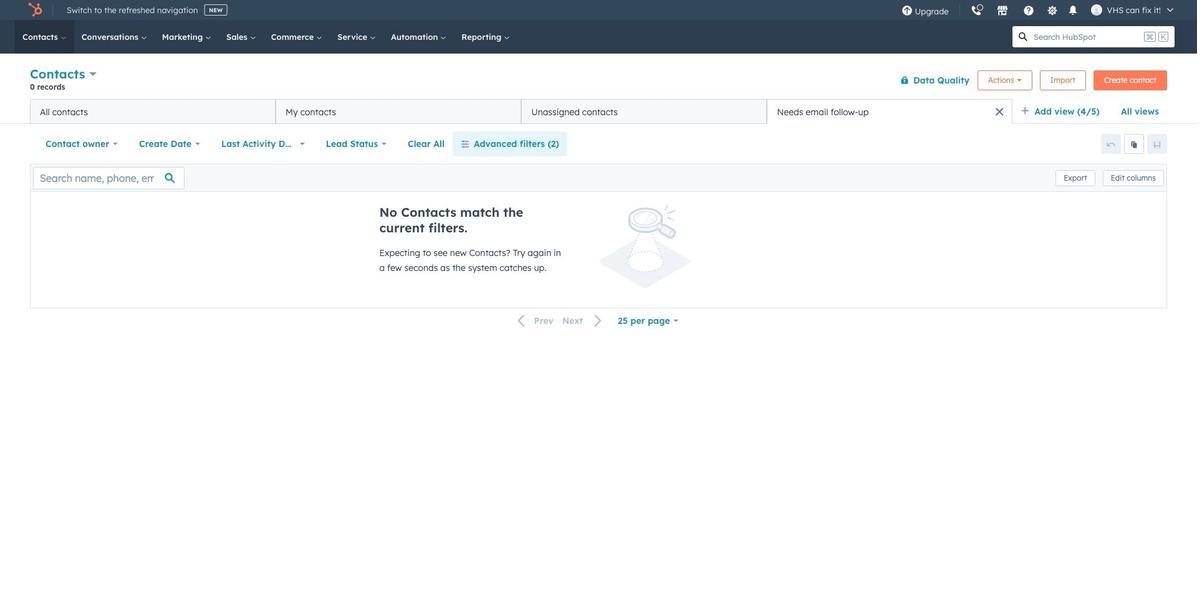 Task type: locate. For each thing, give the bounding box(es) containing it.
banner
[[30, 64, 1168, 99]]

marketplaces image
[[997, 6, 1008, 17]]

menu
[[895, 0, 1183, 21]]

jer mill image
[[1091, 4, 1102, 16]]

Search name, phone, email addresses, or company search field
[[33, 167, 185, 189]]



Task type: describe. For each thing, give the bounding box(es) containing it.
Search HubSpot search field
[[1034, 26, 1142, 47]]

pagination navigation
[[511, 313, 610, 330]]



Task type: vqa. For each thing, say whether or not it's contained in the screenshot.
Pagination navigation
yes



